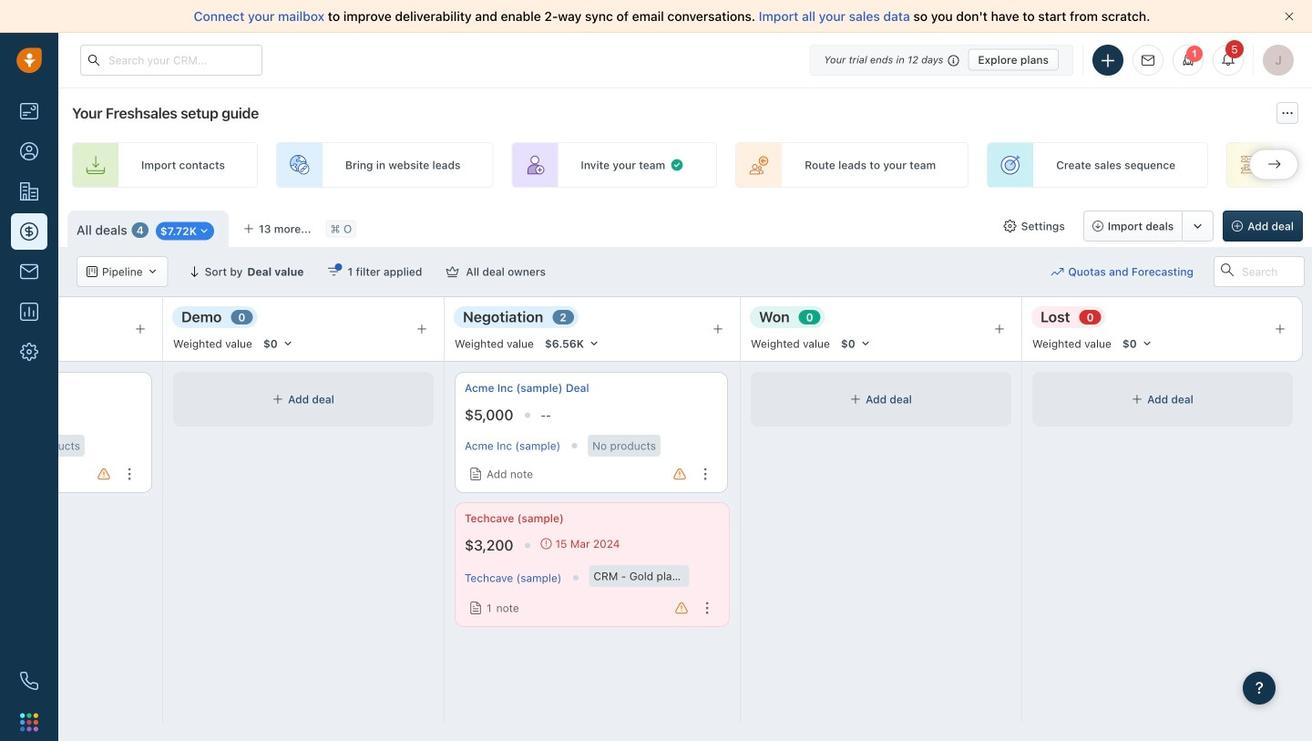 Task type: vqa. For each thing, say whether or not it's contained in the screenshot.
'group'
yes



Task type: locate. For each thing, give the bounding box(es) containing it.
0 vertical spatial container_wx8msf4aqz5i3rn1 image
[[670, 158, 685, 172]]

container_wx8msf4aqz5i3rn1 image
[[1004, 220, 1017, 232], [328, 265, 340, 278], [446, 265, 459, 278], [87, 266, 98, 277], [147, 266, 158, 277], [273, 394, 284, 405], [851, 394, 861, 405], [1132, 394, 1143, 405], [469, 468, 482, 480], [541, 538, 552, 549], [469, 602, 482, 614]]

2 vertical spatial container_wx8msf4aqz5i3rn1 image
[[1051, 265, 1064, 278]]

container_wx8msf4aqz5i3rn1 image
[[670, 158, 685, 172], [199, 225, 210, 236], [1051, 265, 1064, 278]]

send email image
[[1142, 55, 1155, 66]]

group
[[1084, 211, 1214, 242]]

1 horizontal spatial container_wx8msf4aqz5i3rn1 image
[[670, 158, 685, 172]]

0 horizontal spatial container_wx8msf4aqz5i3rn1 image
[[199, 225, 210, 236]]

1 vertical spatial container_wx8msf4aqz5i3rn1 image
[[199, 225, 210, 236]]



Task type: describe. For each thing, give the bounding box(es) containing it.
Search your CRM... text field
[[80, 45, 263, 76]]

phone element
[[11, 663, 47, 699]]

phone image
[[20, 672, 38, 690]]

Search field
[[1214, 256, 1305, 287]]

close image
[[1285, 12, 1294, 21]]

freshworks switcher image
[[20, 713, 38, 731]]

2 horizontal spatial container_wx8msf4aqz5i3rn1 image
[[1051, 265, 1064, 278]]



